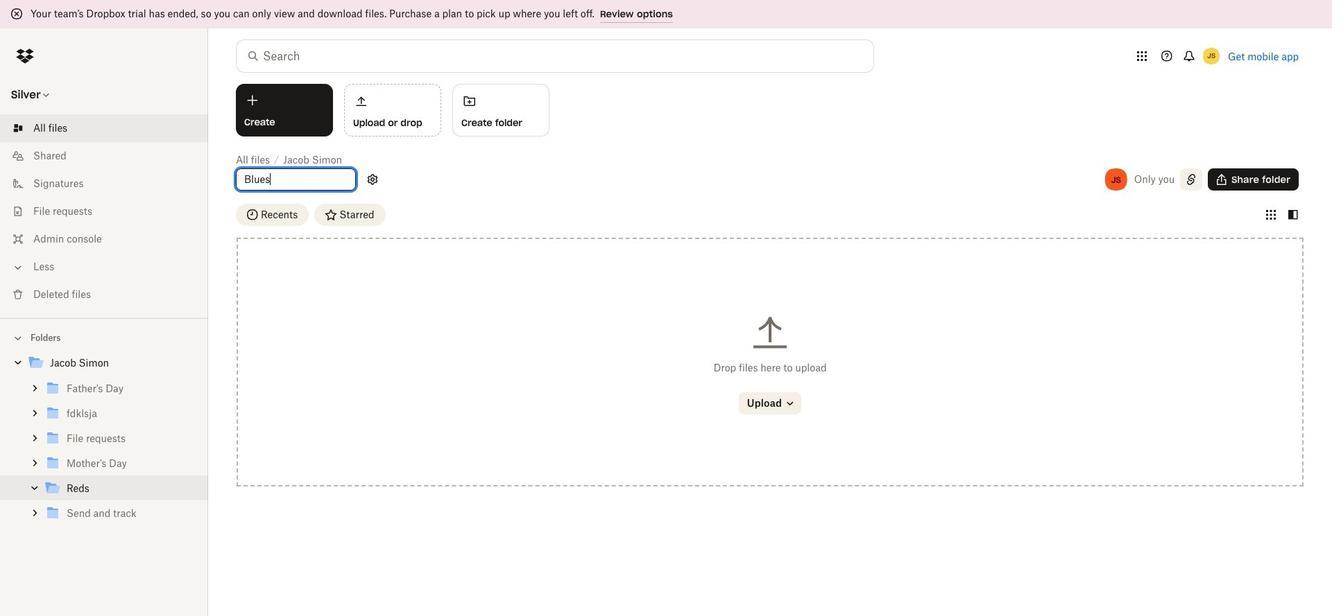 Task type: locate. For each thing, give the bounding box(es) containing it.
dropbox image
[[11, 42, 39, 70]]

folder settings image
[[364, 171, 381, 188]]

list item
[[0, 114, 208, 142]]

group
[[0, 376, 208, 526]]

list
[[0, 106, 208, 318]]

alert
[[0, 0, 1332, 28]]

Rename directory text field
[[244, 172, 348, 187]]



Task type: vqa. For each thing, say whether or not it's contained in the screenshot.
who
no



Task type: describe. For each thing, give the bounding box(es) containing it.
less image
[[11, 261, 25, 275]]

Search in folder "Dropbox" text field
[[263, 48, 845, 65]]



